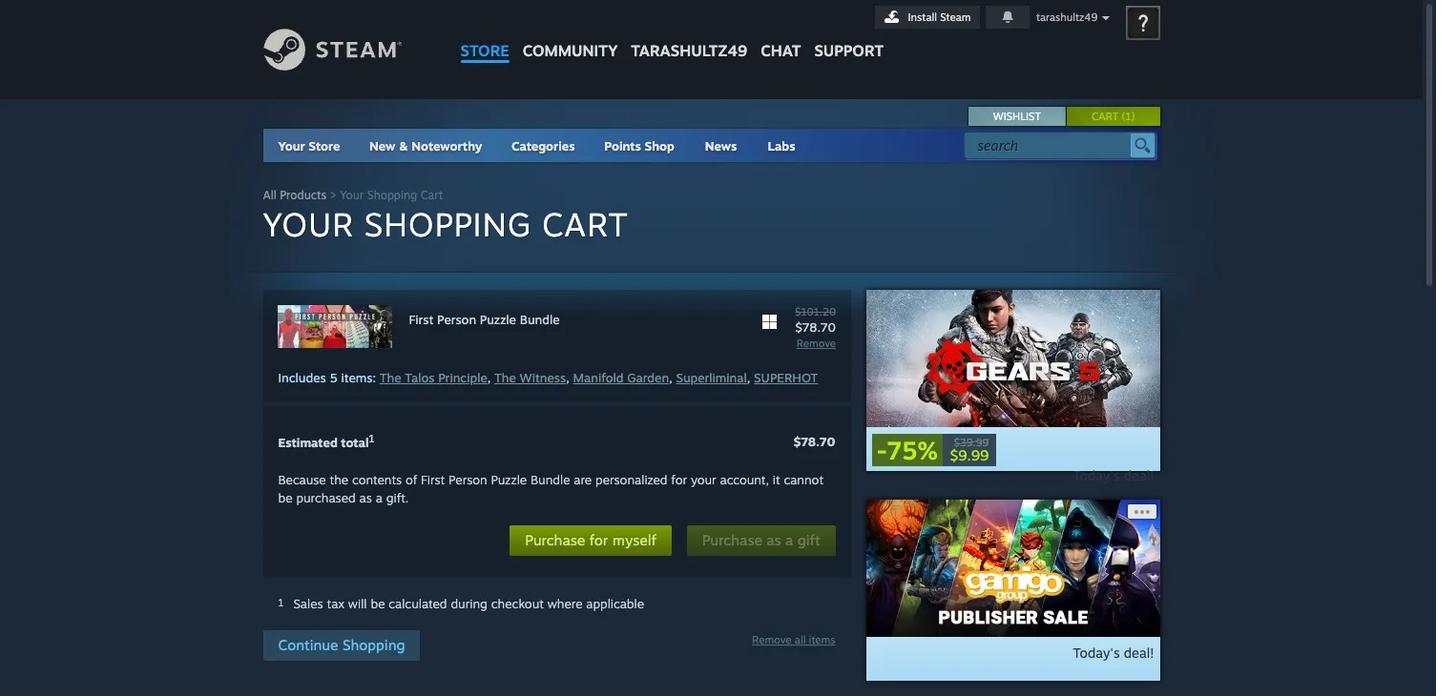 Task type: describe. For each thing, give the bounding box(es) containing it.
-75%
[[877, 435, 938, 466]]

0 vertical spatial shopping
[[367, 188, 417, 202]]

items
[[809, 633, 836, 647]]

0 vertical spatial puzzle
[[480, 312, 516, 327]]

categories
[[512, 138, 575, 154]]

)
[[1131, 110, 1135, 123]]

products
[[280, 188, 327, 202]]

puzzle inside because the contents of first person puzzle bundle are personalized for your account, it cannot be purchased as a gift.
[[491, 473, 527, 488]]

noteworthy
[[411, 138, 482, 154]]

all products link
[[263, 188, 327, 202]]

new
[[369, 138, 396, 154]]

news
[[705, 138, 737, 154]]

the
[[330, 473, 349, 488]]

chat
[[761, 41, 801, 60]]

75%
[[888, 435, 938, 466]]

1 horizontal spatial as
[[767, 532, 781, 550]]

tax
[[327, 597, 345, 612]]

garden
[[627, 370, 669, 386]]

purchase for purchase for myself
[[525, 532, 585, 550]]

first inside because the contents of first person puzzle bundle are personalized for your account, it cannot be purchased as a gift.
[[421, 473, 445, 488]]

for inside because the contents of first person puzzle bundle are personalized for your account, it cannot be purchased as a gift.
[[671, 473, 687, 488]]

purchase for myself
[[525, 532, 656, 550]]

$78.70 inside $101.20 $78.70 remove
[[795, 320, 836, 335]]

estimated total 1
[[278, 432, 375, 451]]

continue
[[278, 636, 338, 654]]

wishlist
[[993, 110, 1041, 123]]

$101.20 $78.70 remove
[[795, 305, 836, 350]]

$39.99 $9.99
[[950, 436, 989, 465]]

manifold
[[573, 370, 624, 386]]

purchase as a gift
[[702, 532, 820, 550]]

superhot link
[[754, 370, 818, 386]]

continue shopping link
[[263, 631, 420, 661]]

search text field
[[978, 134, 1126, 158]]

store
[[309, 138, 340, 154]]

continue shopping
[[278, 636, 405, 654]]

total
[[341, 436, 369, 451]]

new & noteworthy
[[369, 138, 482, 154]]

points shop link
[[589, 129, 690, 162]]

1 vertical spatial shopping
[[364, 204, 532, 244]]

2 the from the left
[[494, 370, 516, 386]]

install steam link
[[875, 6, 980, 29]]

of
[[406, 473, 417, 488]]

new & noteworthy link
[[369, 138, 482, 154]]

where
[[548, 597, 583, 612]]

$39.99
[[954, 436, 989, 449]]

superliminal
[[676, 370, 747, 386]]

gift.
[[386, 491, 409, 506]]

the witness link
[[494, 370, 566, 386]]

first person puzzle bundle link
[[409, 312, 560, 327]]

applicable
[[586, 597, 644, 612]]

personalized
[[596, 473, 668, 488]]

1 , from the left
[[488, 370, 491, 386]]

contents
[[352, 473, 402, 488]]

install
[[908, 10, 937, 24]]

tarashultz49 link
[[625, 0, 754, 69]]

2 , from the left
[[566, 370, 570, 386]]

myself
[[612, 532, 656, 550]]

chat link
[[754, 0, 808, 65]]

2 vertical spatial your
[[263, 204, 354, 244]]

3 , from the left
[[669, 370, 673, 386]]

points shop
[[604, 138, 675, 154]]

1 deal! from the top
[[1124, 468, 1154, 484]]

0 vertical spatial person
[[437, 312, 476, 327]]

2 deal! from the top
[[1124, 645, 1154, 661]]

labs
[[768, 138, 796, 154]]

remove all items
[[752, 633, 836, 647]]

-
[[877, 435, 888, 466]]

5
[[330, 370, 338, 386]]

purchase for purchase as a gift
[[702, 532, 763, 550]]

install steam
[[908, 10, 971, 24]]

1 vertical spatial $78.70
[[794, 434, 836, 450]]

0 vertical spatial cart
[[1092, 110, 1119, 123]]

sales
[[293, 597, 323, 612]]

labs link
[[753, 129, 811, 162]]

because the contents of first person puzzle bundle are personalized for your account, it cannot be purchased as a gift.
[[278, 473, 824, 506]]

witness
[[520, 370, 566, 386]]

community
[[523, 41, 618, 60]]

$101.20
[[795, 305, 836, 319]]

includes 5 items: the talos principle , the witness , manifold garden , superliminal , superhot
[[278, 370, 818, 386]]

estimated
[[278, 436, 338, 451]]

superliminal link
[[676, 370, 747, 386]]

account,
[[720, 473, 769, 488]]

categories link
[[512, 138, 575, 154]]

be inside because the contents of first person puzzle bundle are personalized for your account, it cannot be purchased as a gift.
[[278, 491, 293, 506]]



Task type: vqa. For each thing, say whether or not it's contained in the screenshot.
Single-player
no



Task type: locate. For each thing, give the bounding box(es) containing it.
cart
[[1092, 110, 1119, 123], [421, 188, 443, 202], [542, 204, 629, 244]]

(
[[1122, 110, 1126, 123]]

a
[[376, 491, 383, 506], [786, 532, 794, 550]]

1 vertical spatial first
[[421, 473, 445, 488]]

for left your
[[671, 473, 687, 488]]

4 , from the left
[[747, 370, 750, 386]]

all products >         your shopping cart your shopping cart
[[263, 188, 629, 244]]

the left "witness"
[[494, 370, 516, 386]]

cannot
[[784, 473, 824, 488]]

0 horizontal spatial as
[[359, 491, 372, 506]]

1 vertical spatial today's
[[1073, 645, 1120, 661]]

0 horizontal spatial cart
[[421, 188, 443, 202]]

first
[[409, 312, 434, 327], [421, 473, 445, 488]]

purchase down because the contents of first person puzzle bundle are personalized for your account, it cannot be purchased as a gift.
[[525, 532, 585, 550]]

manifold garden link
[[573, 370, 669, 386]]

&
[[399, 138, 408, 154]]

be
[[278, 491, 293, 506], [371, 597, 385, 612]]

cart down points
[[542, 204, 629, 244]]

0 horizontal spatial 1
[[278, 597, 284, 610]]

principle
[[438, 370, 488, 386]]

0 horizontal spatial the
[[380, 370, 401, 386]]

be down because
[[278, 491, 293, 506]]

all
[[795, 633, 806, 647]]

1 vertical spatial tarashultz49
[[631, 41, 748, 60]]

as down contents at the left bottom of the page
[[359, 491, 372, 506]]

>
[[330, 188, 337, 202]]

2 vertical spatial cart
[[542, 204, 629, 244]]

the talos principle link
[[380, 370, 488, 386]]

$78.70 down $101.20
[[795, 320, 836, 335]]

person up principle
[[437, 312, 476, 327]]

0 horizontal spatial remove
[[752, 633, 792, 647]]

checkout
[[491, 597, 544, 612]]

first right of
[[421, 473, 445, 488]]

$9.99
[[950, 447, 989, 465]]

includes
[[278, 370, 326, 386]]

purchase for myself link
[[510, 526, 672, 557]]

bundle left are
[[531, 473, 570, 488]]

1 vertical spatial puzzle
[[491, 473, 527, 488]]

1 vertical spatial a
[[786, 532, 794, 550]]

1 horizontal spatial a
[[786, 532, 794, 550]]

bundle inside because the contents of first person puzzle bundle are personalized for your account, it cannot be purchased as a gift.
[[531, 473, 570, 488]]

cart down new & noteworthy
[[421, 188, 443, 202]]

shopping
[[367, 188, 417, 202], [364, 204, 532, 244], [343, 636, 405, 654]]

0 horizontal spatial be
[[278, 491, 293, 506]]

2 vertical spatial 1
[[278, 597, 284, 610]]

items:
[[341, 370, 376, 386]]

1 purchase from the left
[[525, 532, 585, 550]]

1 vertical spatial for
[[590, 532, 608, 550]]

0 vertical spatial today's deal!
[[1073, 468, 1154, 484]]

are
[[574, 473, 592, 488]]

2 horizontal spatial cart
[[1092, 110, 1119, 123]]

shop
[[645, 138, 675, 154]]

wishlist link
[[969, 107, 1065, 126]]

deal!
[[1124, 468, 1154, 484], [1124, 645, 1154, 661]]

$78.70
[[795, 320, 836, 335], [794, 434, 836, 450]]

$78.70 up cannot
[[794, 434, 836, 450]]

a inside because the contents of first person puzzle bundle are personalized for your account, it cannot be purchased as a gift.
[[376, 491, 383, 506]]

1 horizontal spatial remove
[[797, 337, 836, 350]]

1 up contents at the left bottom of the page
[[369, 432, 375, 446]]

shopping down new
[[367, 188, 417, 202]]

remove left all
[[752, 633, 792, 647]]

the left talos
[[380, 370, 401, 386]]

your down the products
[[263, 204, 354, 244]]

1 vertical spatial cart
[[421, 188, 443, 202]]

shopping down "noteworthy"
[[364, 204, 532, 244]]

your
[[691, 473, 717, 488]]

puzzle left are
[[491, 473, 527, 488]]

during
[[451, 597, 488, 612]]

first up talos
[[409, 312, 434, 327]]

your store link
[[278, 138, 340, 154]]

1 horizontal spatial tarashultz49
[[1036, 10, 1098, 24]]

1 horizontal spatial cart
[[542, 204, 629, 244]]

support
[[815, 41, 884, 60]]

today's deal!
[[1073, 468, 1154, 484], [1073, 645, 1154, 661]]

1 the from the left
[[380, 370, 401, 386]]

be right the will
[[371, 597, 385, 612]]

1 vertical spatial as
[[767, 532, 781, 550]]

, left "superliminal" at bottom
[[669, 370, 673, 386]]

0 vertical spatial as
[[359, 491, 372, 506]]

1 vertical spatial your
[[340, 188, 364, 202]]

0 vertical spatial for
[[671, 473, 687, 488]]

first person puzzle bundle
[[409, 312, 560, 327]]

1 inside 1 sales tax will be calculated during checkout where applicable
[[278, 597, 284, 610]]

1 horizontal spatial 1
[[369, 432, 375, 446]]

as
[[359, 491, 372, 506], [767, 532, 781, 550]]

1 horizontal spatial for
[[671, 473, 687, 488]]

puzzle up the witness link
[[480, 312, 516, 327]]

person right of
[[449, 473, 487, 488]]

a down contents at the left bottom of the page
[[376, 491, 383, 506]]

for
[[671, 473, 687, 488], [590, 532, 608, 550]]

2 purchase from the left
[[702, 532, 763, 550]]

0 horizontal spatial for
[[590, 532, 608, 550]]

0 vertical spatial remove
[[797, 337, 836, 350]]

0 vertical spatial 1
[[1126, 110, 1131, 123]]

talos
[[405, 370, 435, 386]]

your right >
[[340, 188, 364, 202]]

1
[[1126, 110, 1131, 123], [369, 432, 375, 446], [278, 597, 284, 610]]

because
[[278, 473, 326, 488]]

cart left (
[[1092, 110, 1119, 123]]

2 today's from the top
[[1073, 645, 1120, 661]]

0 vertical spatial tarashultz49
[[1036, 10, 1098, 24]]

your left the store at the left top of page
[[278, 138, 305, 154]]

0 vertical spatial first
[[409, 312, 434, 327]]

1 sales tax will be calculated during checkout where applicable
[[278, 597, 644, 612]]

1 vertical spatial today's deal!
[[1073, 645, 1154, 661]]

0 vertical spatial bundle
[[520, 312, 560, 327]]

bundle
[[520, 312, 560, 327], [531, 473, 570, 488]]

1 vertical spatial remove
[[752, 633, 792, 647]]

gift
[[798, 532, 820, 550]]

it
[[773, 473, 780, 488]]

your
[[278, 138, 305, 154], [340, 188, 364, 202], [263, 204, 354, 244]]

, left the witness link
[[488, 370, 491, 386]]

bundle up "witness"
[[520, 312, 560, 327]]

0 vertical spatial $78.70
[[795, 320, 836, 335]]

2 vertical spatial shopping
[[343, 636, 405, 654]]

0 vertical spatial a
[[376, 491, 383, 506]]

remove down $101.20
[[797, 337, 836, 350]]

1 vertical spatial bundle
[[531, 473, 570, 488]]

1 horizontal spatial purchase
[[702, 532, 763, 550]]

will
[[348, 597, 367, 612]]

shopping down the will
[[343, 636, 405, 654]]

as inside because the contents of first person puzzle bundle are personalized for your account, it cannot be purchased as a gift.
[[359, 491, 372, 506]]

remove all items link
[[752, 633, 836, 647]]

0 horizontal spatial tarashultz49
[[631, 41, 748, 60]]

2 today's deal! from the top
[[1073, 645, 1154, 661]]

community link
[[516, 0, 625, 69]]

0 vertical spatial deal!
[[1124, 468, 1154, 484]]

, left manifold
[[566, 370, 570, 386]]

store link
[[454, 0, 516, 69]]

calculated
[[389, 597, 447, 612]]

1 vertical spatial deal!
[[1124, 645, 1154, 661]]

1 vertical spatial be
[[371, 597, 385, 612]]

1 today's from the top
[[1073, 468, 1120, 484]]

purchase down account,
[[702, 532, 763, 550]]

the
[[380, 370, 401, 386], [494, 370, 516, 386]]

store
[[461, 41, 509, 60]]

1 inside estimated total 1
[[369, 432, 375, 446]]

1 horizontal spatial be
[[371, 597, 385, 612]]

shopping inside continue shopping link
[[343, 636, 405, 654]]

purchased
[[296, 491, 356, 506]]

1 for (
[[1126, 110, 1131, 123]]

your store
[[278, 138, 340, 154]]

today's
[[1073, 468, 1120, 484], [1073, 645, 1120, 661]]

1 vertical spatial person
[[449, 473, 487, 488]]

1 today's deal! from the top
[[1073, 468, 1154, 484]]

person inside because the contents of first person puzzle bundle are personalized for your account, it cannot be purchased as a gift.
[[449, 473, 487, 488]]

0 horizontal spatial purchase
[[525, 532, 585, 550]]

tarashultz49
[[1036, 10, 1098, 24], [631, 41, 748, 60]]

person
[[437, 312, 476, 327], [449, 473, 487, 488]]

superhot
[[754, 370, 818, 386]]

cart         ( 1 )
[[1092, 110, 1135, 123]]

for left the myself on the left bottom of the page
[[590, 532, 608, 550]]

points
[[604, 138, 641, 154]]

remove inside $101.20 $78.70 remove
[[797, 337, 836, 350]]

1 vertical spatial 1
[[369, 432, 375, 446]]

steam
[[940, 10, 971, 24]]

0 vertical spatial today's
[[1073, 468, 1120, 484]]

0 vertical spatial your
[[278, 138, 305, 154]]

as left "gift"
[[767, 532, 781, 550]]

1 horizontal spatial the
[[494, 370, 516, 386]]

, left superhot
[[747, 370, 750, 386]]

all
[[263, 188, 277, 202]]

1 for total
[[369, 432, 375, 446]]

0 vertical spatial be
[[278, 491, 293, 506]]

news link
[[690, 129, 753, 162]]

0 horizontal spatial a
[[376, 491, 383, 506]]

1 left sales
[[278, 597, 284, 610]]

2 horizontal spatial 1
[[1126, 110, 1131, 123]]

a left "gift"
[[786, 532, 794, 550]]

1 up search text box
[[1126, 110, 1131, 123]]



